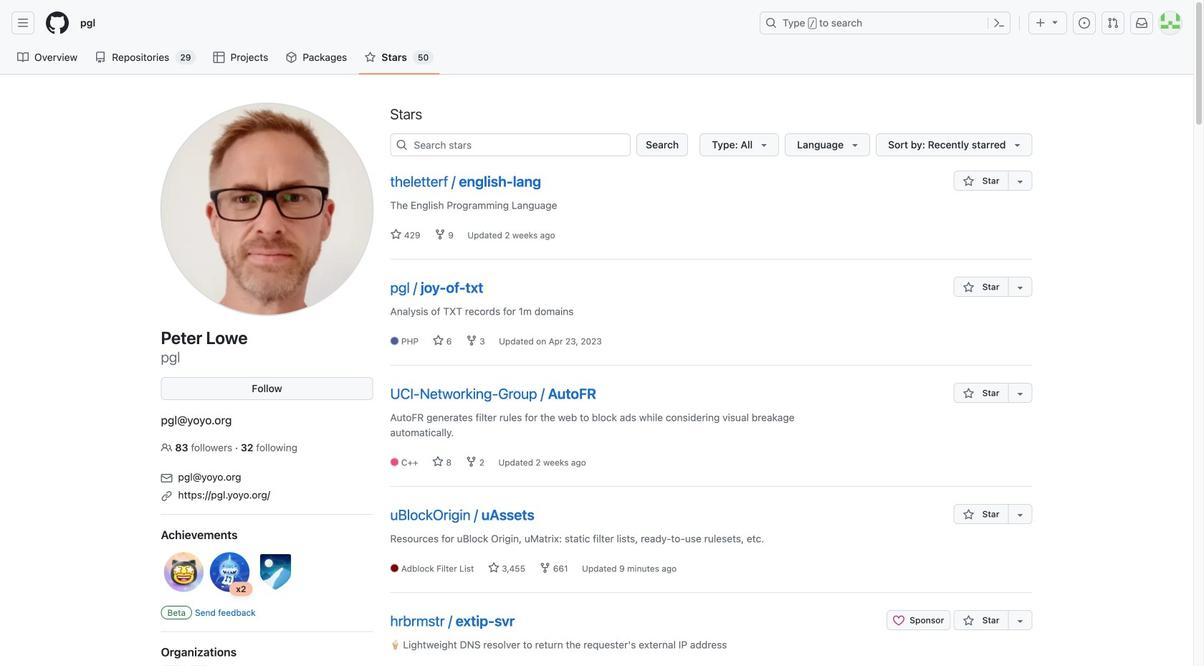 Task type: locate. For each thing, give the bounding box(es) containing it.
0 horizontal spatial triangle down image
[[759, 139, 770, 151]]

view pgl's full-sized avatar image
[[161, 103, 373, 315]]

2 add this repository to a list image from the top
[[1015, 388, 1026, 399]]

repo image
[[95, 52, 106, 63]]

triangle down image
[[759, 139, 770, 151], [850, 139, 861, 151], [1012, 139, 1024, 151]]

star image for 2nd add this repository to a list image fork icon
[[432, 456, 444, 468]]

git pull request image
[[1108, 17, 1119, 29]]

achievement: pull shark image
[[207, 549, 253, 595]]

fork image
[[434, 229, 446, 240], [466, 335, 477, 346], [466, 456, 477, 468]]

1 vertical spatial fork image
[[466, 335, 477, 346]]

0 vertical spatial fork image
[[434, 229, 446, 240]]

2 vertical spatial add this repository to a list image
[[1015, 615, 1026, 627]]

table image
[[213, 52, 225, 63]]

add this repository to a list image
[[1015, 176, 1026, 187], [1015, 509, 1026, 521]]

2 vertical spatial star image
[[432, 456, 444, 468]]

0 vertical spatial add this repository to a list image
[[1015, 282, 1026, 293]]

notifications image
[[1137, 17, 1148, 29]]

1 add this repository to a list image from the top
[[1015, 282, 1026, 293]]

2 vertical spatial fork image
[[466, 456, 477, 468]]

1 horizontal spatial triangle down image
[[850, 139, 861, 151]]

1 vertical spatial star image
[[433, 335, 444, 346]]

add this repository to a list image
[[1015, 282, 1026, 293], [1015, 388, 1026, 399], [1015, 615, 1026, 627]]

0 vertical spatial add this repository to a list image
[[1015, 176, 1026, 187]]

1 add this repository to a list image from the top
[[1015, 176, 1026, 187]]

Follow pgl submit
[[161, 377, 373, 400]]

email: pgl@yoyo.org image
[[161, 473, 172, 484]]

star image
[[963, 176, 975, 187], [433, 335, 444, 346], [432, 456, 444, 468]]

1 vertical spatial add this repository to a list image
[[1015, 388, 1026, 399]]

plus image
[[1035, 17, 1047, 29]]

star image
[[364, 52, 376, 63], [390, 229, 402, 240], [963, 282, 975, 293], [963, 388, 975, 399], [963, 509, 975, 521], [488, 562, 500, 574], [963, 615, 975, 627]]

2 horizontal spatial triangle down image
[[1012, 139, 1024, 151]]

achievement: starstruck image
[[161, 549, 207, 595]]

1 vertical spatial add this repository to a list image
[[1015, 509, 1026, 521]]

command palette image
[[994, 17, 1005, 29]]

book image
[[17, 52, 29, 63]]

3 triangle down image from the left
[[1012, 139, 1024, 151]]

fork image
[[539, 562, 551, 574]]

fork image for third add this repository to a list image from the bottom
[[466, 335, 477, 346]]

feature release label: beta element
[[161, 606, 192, 619]]



Task type: vqa. For each thing, say whether or not it's contained in the screenshot.
leftmost triangle down icon
yes



Task type: describe. For each thing, give the bounding box(es) containing it.
0 vertical spatial star image
[[963, 176, 975, 187]]

link image
[[161, 490, 172, 502]]

2 triangle down image from the left
[[850, 139, 861, 151]]

Search stars search field
[[390, 133, 631, 156]]

2 add this repository to a list image from the top
[[1015, 509, 1026, 521]]

package image
[[286, 52, 297, 63]]

1 triangle down image from the left
[[759, 139, 770, 151]]

homepage image
[[46, 11, 69, 34]]

fork image for 2nd add this repository to a list image
[[466, 456, 477, 468]]

issue opened image
[[1079, 17, 1091, 29]]

star image for fork icon corresponding to third add this repository to a list image from the bottom
[[433, 335, 444, 346]]

heart image
[[893, 615, 905, 626]]

3 add this repository to a list image from the top
[[1015, 615, 1026, 627]]

achievement: arctic code vault contributor image
[[253, 549, 299, 595]]

people image
[[161, 442, 172, 454]]

email: pgl@yoyo.org element
[[161, 467, 373, 485]]

search image
[[396, 139, 408, 151]]

triangle down image
[[1050, 16, 1061, 28]]



